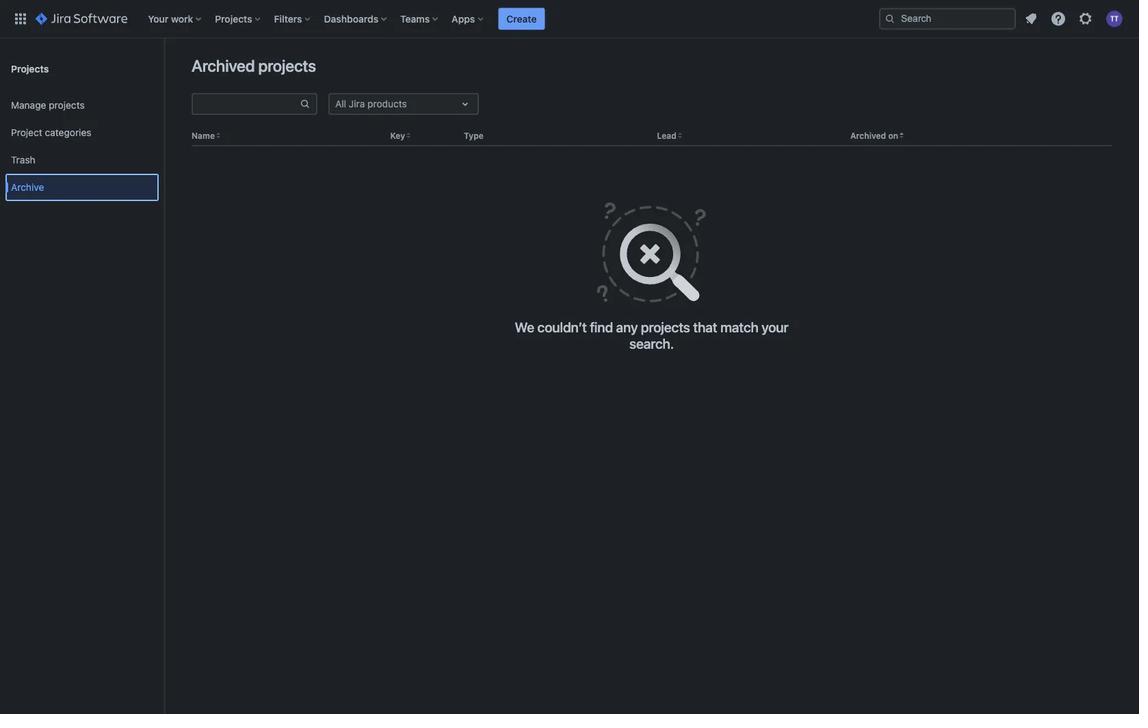 Task type: describe. For each thing, give the bounding box(es) containing it.
key
[[391, 131, 405, 140]]

name
[[192, 131, 215, 140]]

primary element
[[8, 0, 880, 38]]

teams
[[401, 13, 430, 24]]

search.
[[630, 336, 674, 352]]

all jira products
[[335, 98, 407, 110]]

1 vertical spatial projects
[[11, 63, 49, 74]]

any
[[617, 319, 638, 335]]

match
[[721, 319, 759, 335]]

we
[[515, 319, 535, 335]]

projects inside popup button
[[215, 13, 252, 24]]

categories
[[45, 127, 91, 138]]

Search field
[[880, 8, 1017, 30]]

manage projects
[[11, 100, 85, 111]]

type
[[464, 131, 484, 140]]

sidebar navigation image
[[149, 55, 179, 82]]

your
[[148, 13, 169, 24]]

work
[[171, 13, 193, 24]]

notifications image
[[1024, 11, 1040, 27]]

projects button
[[211, 8, 266, 30]]

project
[[11, 127, 42, 138]]

manage
[[11, 100, 46, 111]]

lead button
[[658, 131, 677, 140]]

projects for manage projects
[[49, 100, 85, 111]]

projects for archived projects
[[258, 56, 316, 75]]

name button
[[192, 131, 215, 140]]

trash
[[11, 154, 35, 166]]

appswitcher icon image
[[12, 11, 29, 27]]

archive
[[11, 182, 44, 193]]

your work
[[148, 13, 193, 24]]

archived for archived on
[[851, 131, 887, 140]]

archived on button
[[851, 131, 899, 140]]

open image
[[457, 96, 474, 112]]

archived on
[[851, 131, 899, 140]]



Task type: locate. For each thing, give the bounding box(es) containing it.
banner
[[0, 0, 1140, 38]]

jira software image
[[36, 11, 128, 27], [36, 11, 128, 27]]

teams button
[[397, 8, 444, 30]]

jira
[[349, 98, 365, 110]]

0 vertical spatial projects
[[215, 13, 252, 24]]

None text field
[[193, 94, 300, 114]]

archived
[[192, 56, 255, 75], [851, 131, 887, 140]]

filters button
[[270, 8, 316, 30]]

create button
[[499, 8, 545, 30]]

archived for archived projects
[[192, 56, 255, 75]]

projects inside we couldn't find any projects that match your search.
[[641, 319, 691, 335]]

group
[[5, 88, 159, 205]]

0 vertical spatial projects
[[258, 56, 316, 75]]

projects up archived projects
[[215, 13, 252, 24]]

1 horizontal spatial archived
[[851, 131, 887, 140]]

dashboards button
[[320, 8, 392, 30]]

projects up manage
[[11, 63, 49, 74]]

1 horizontal spatial projects
[[258, 56, 316, 75]]

archived left "on" at the right of page
[[851, 131, 887, 140]]

2 vertical spatial projects
[[641, 319, 691, 335]]

projects
[[215, 13, 252, 24], [11, 63, 49, 74]]

archive link
[[5, 174, 159, 201]]

filters
[[274, 13, 302, 24]]

apps
[[452, 13, 475, 24]]

projects inside group
[[49, 100, 85, 111]]

your profile and settings image
[[1107, 11, 1124, 27]]

1 vertical spatial archived
[[851, 131, 887, 140]]

0 vertical spatial archived
[[192, 56, 255, 75]]

1 horizontal spatial projects
[[215, 13, 252, 24]]

find
[[590, 319, 613, 335]]

key button
[[391, 131, 405, 140]]

projects down filters
[[258, 56, 316, 75]]

couldn't
[[538, 319, 587, 335]]

0 horizontal spatial projects
[[11, 63, 49, 74]]

all
[[335, 98, 346, 110]]

1 vertical spatial projects
[[49, 100, 85, 111]]

projects up categories
[[49, 100, 85, 111]]

projects up search. at the top of the page
[[641, 319, 691, 335]]

your work button
[[144, 8, 207, 30]]

group containing manage projects
[[5, 88, 159, 205]]

project categories link
[[5, 119, 159, 147]]

settings image
[[1078, 11, 1095, 27]]

we couldn't find any projects that match your search.
[[515, 319, 789, 352]]

on
[[889, 131, 899, 140]]

dashboards
[[324, 13, 379, 24]]

0 horizontal spatial archived
[[192, 56, 255, 75]]

manage projects link
[[5, 92, 159, 119]]

help image
[[1051, 11, 1067, 27]]

project categories
[[11, 127, 91, 138]]

trash link
[[5, 147, 159, 174]]

products
[[368, 98, 407, 110]]

apps button
[[448, 8, 489, 30]]

your
[[762, 319, 789, 335]]

2 horizontal spatial projects
[[641, 319, 691, 335]]

projects
[[258, 56, 316, 75], [49, 100, 85, 111], [641, 319, 691, 335]]

create
[[507, 13, 537, 24]]

0 horizontal spatial projects
[[49, 100, 85, 111]]

banner containing your work
[[0, 0, 1140, 38]]

archived down projects popup button
[[192, 56, 255, 75]]

search image
[[885, 13, 896, 24]]

that
[[694, 319, 718, 335]]

archived projects
[[192, 56, 316, 75]]

lead
[[658, 131, 677, 140]]



Task type: vqa. For each thing, say whether or not it's contained in the screenshot.
Action item icon
no



